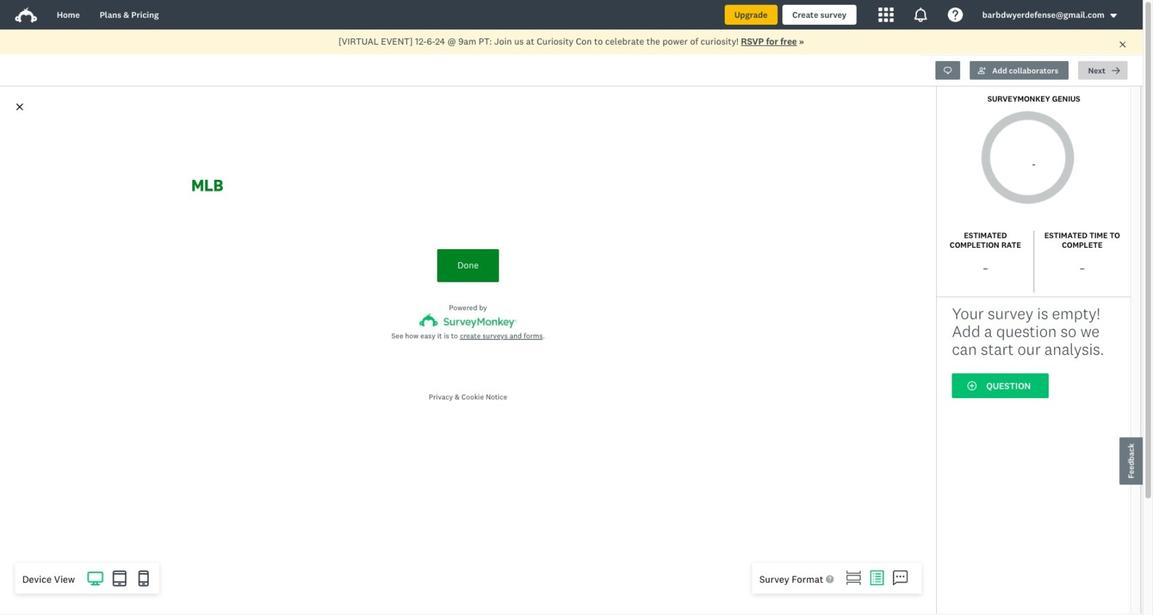 Task type: locate. For each thing, give the bounding box(es) containing it.
1 horizontal spatial products icon image
[[914, 7, 929, 22]]

products icon image
[[879, 7, 894, 22], [914, 7, 929, 22]]

switch to one question at a time image
[[847, 571, 862, 586]]

0 horizontal spatial products icon image
[[879, 7, 894, 22]]

help icon image
[[949, 7, 963, 22]]



Task type: describe. For each thing, give the bounding box(es) containing it.
2 products icon image from the left
[[914, 7, 929, 22]]

surveymonkey logo image
[[15, 7, 37, 23]]

switch to conversation image
[[894, 571, 909, 586]]

1 products icon image from the left
[[879, 7, 894, 22]]

switch to classic image
[[870, 571, 885, 586]]

x image
[[1119, 40, 1128, 48]]

dropdown arrow image
[[1110, 11, 1119, 20]]



Task type: vqa. For each thing, say whether or not it's contained in the screenshot.
the "ChevronRight" image
no



